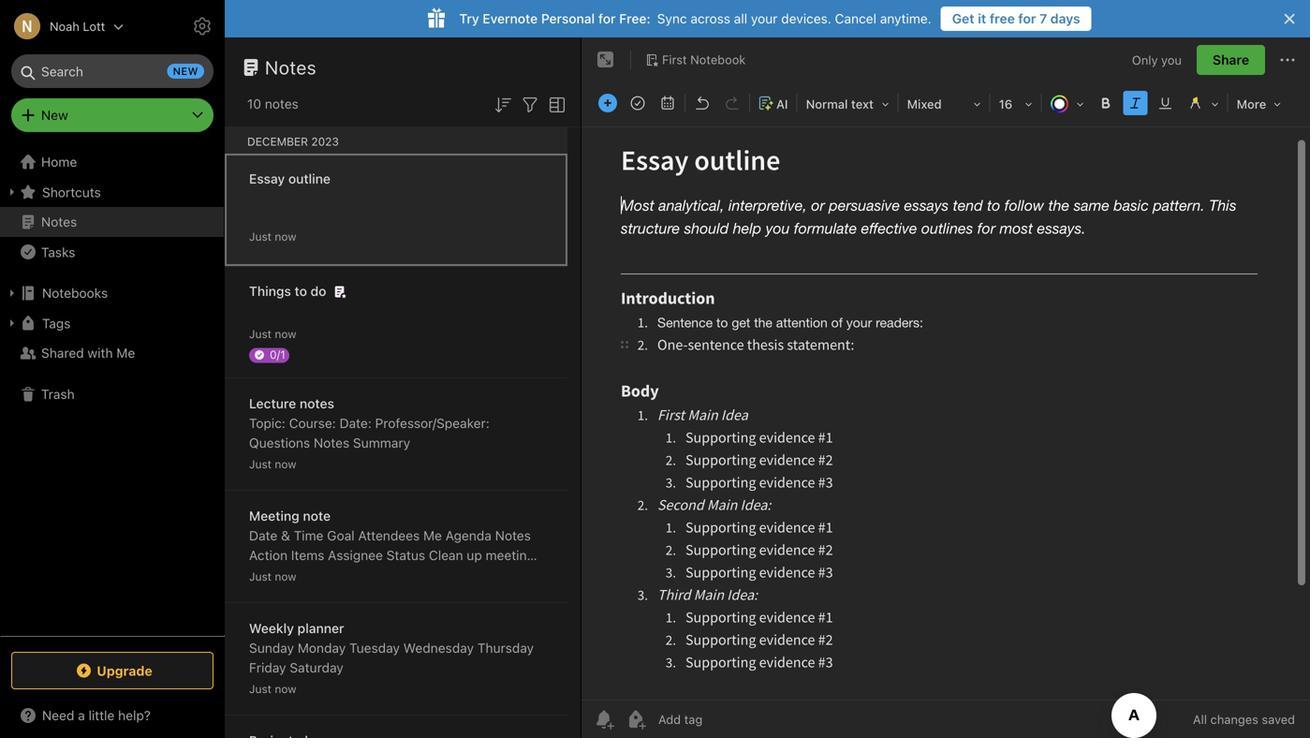 Task type: locate. For each thing, give the bounding box(es) containing it.
just down questions
[[249, 458, 272, 471]]

agenda
[[446, 528, 492, 543]]

days
[[1051, 11, 1081, 26]]

0 vertical spatial meeting
[[486, 548, 535, 563]]

me inside meeting note date & time goal attendees me agenda notes action items assignee status clean up meeting notes send out meeting notes and action items
[[423, 528, 442, 543]]

try
[[460, 11, 479, 26]]

7
[[1040, 11, 1048, 26]]

send
[[286, 567, 317, 583]]

notebooks
[[42, 285, 108, 301]]

trash link
[[0, 379, 224, 409]]

items
[[501, 567, 534, 583]]

outline
[[288, 171, 331, 186]]

noah
[[50, 19, 79, 33]]

tags button
[[0, 308, 224, 338]]

note
[[303, 508, 331, 524]]

just now up things
[[249, 230, 297, 243]]

lecture notes
[[249, 396, 334, 411]]

me up clean
[[423, 528, 442, 543]]

notes down course:
[[314, 435, 350, 451]]

now up things to do
[[275, 230, 297, 243]]

just inside weekly planner sunday monday tuesday wednesday thursday friday saturday just now
[[249, 683, 272, 696]]

me right with
[[116, 345, 135, 361]]

planner
[[298, 621, 344, 636]]

upgrade button
[[11, 652, 214, 690]]

1 now from the top
[[275, 230, 297, 243]]

3 just now from the top
[[249, 458, 297, 471]]

first notebook
[[662, 53, 746, 67]]

sync
[[657, 11, 687, 26]]

1 just from the top
[[249, 230, 272, 243]]

tasks
[[41, 244, 75, 260]]

0 horizontal spatial me
[[116, 345, 135, 361]]

1 horizontal spatial for
[[1019, 11, 1037, 26]]

just down 'friday' at the bottom of the page
[[249, 683, 272, 696]]

5 just from the top
[[249, 683, 272, 696]]

items
[[291, 548, 325, 563]]

3 just from the top
[[249, 458, 272, 471]]

and
[[434, 567, 457, 583]]

to
[[295, 283, 307, 299]]

tuesday
[[349, 640, 400, 656]]

just now up 0/1
[[249, 327, 297, 341]]

lott
[[83, 19, 105, 33]]

need
[[42, 708, 74, 723]]

WHAT'S NEW field
[[0, 701, 225, 731]]

for left the 7
[[1019, 11, 1037, 26]]

new
[[173, 65, 199, 77]]

action
[[249, 548, 288, 563]]

1 vertical spatial me
[[423, 528, 442, 543]]

1 vertical spatial meeting
[[344, 567, 393, 583]]

2 for from the left
[[1019, 11, 1037, 26]]

new button
[[11, 98, 214, 132]]

notes up 10 notes
[[265, 56, 317, 78]]

add filters image
[[519, 93, 542, 116]]

2 now from the top
[[275, 327, 297, 341]]

for left the free:
[[599, 11, 616, 26]]

3 now from the top
[[275, 458, 297, 471]]

now down 'friday' at the bottom of the page
[[275, 683, 297, 696]]

summary
[[353, 435, 410, 451]]

up
[[467, 548, 482, 563]]

share
[[1213, 52, 1250, 67]]

1 horizontal spatial me
[[423, 528, 442, 543]]

notes down action
[[249, 567, 283, 583]]

just up things
[[249, 230, 272, 243]]

5 now from the top
[[275, 683, 297, 696]]

Highlight field
[[1181, 90, 1226, 117]]

it
[[978, 11, 987, 26]]

things
[[249, 283, 291, 299]]

all changes saved
[[1194, 713, 1296, 727]]

noah lott
[[50, 19, 105, 33]]

shared
[[41, 345, 84, 361]]

underline image
[[1153, 90, 1179, 116]]

bold image
[[1093, 90, 1119, 116]]

friday
[[249, 660, 286, 676]]

cancel
[[835, 11, 877, 26]]

date
[[249, 528, 278, 543]]

Font size field
[[993, 90, 1040, 117]]

notes inside tree
[[41, 214, 77, 230]]

notes up tasks
[[41, 214, 77, 230]]

0 vertical spatial me
[[116, 345, 135, 361]]

meeting
[[249, 508, 300, 524]]

ai button
[[752, 90, 795, 117]]

devices.
[[782, 11, 832, 26]]

just down action
[[249, 570, 272, 583]]

just now
[[249, 230, 297, 243], [249, 327, 297, 341], [249, 458, 297, 471], [249, 570, 297, 583]]

new search field
[[24, 54, 204, 88]]

share button
[[1197, 45, 1266, 75]]

thursday
[[478, 640, 534, 656]]

free
[[990, 11, 1015, 26]]

tree containing home
[[0, 147, 225, 635]]

need a little help?
[[42, 708, 151, 723]]

get
[[953, 11, 975, 26]]

More actions field
[[1277, 45, 1299, 75]]

1 for from the left
[[599, 11, 616, 26]]

note window element
[[582, 37, 1311, 738]]

notes right 10
[[265, 96, 299, 111]]

Add filters field
[[519, 92, 542, 116]]

meeting down "assignee"
[[344, 567, 393, 583]]

anytime.
[[880, 11, 932, 26]]

View options field
[[542, 92, 569, 116]]

notes inside topic: course: date: professor/speaker: questions notes summary
[[314, 435, 350, 451]]

&
[[281, 528, 290, 543]]

across
[[691, 11, 731, 26]]

Account field
[[0, 7, 124, 45]]

just
[[249, 230, 272, 243], [249, 327, 272, 341], [249, 458, 272, 471], [249, 570, 272, 583], [249, 683, 272, 696]]

normal text
[[806, 97, 874, 111]]

more
[[1237, 97, 1267, 111]]

meeting up items
[[486, 548, 535, 563]]

help?
[[118, 708, 151, 723]]

undo image
[[690, 90, 716, 116]]

0 horizontal spatial meeting
[[344, 567, 393, 583]]

just now down action
[[249, 570, 297, 583]]

Heading level field
[[800, 90, 896, 117]]

shortcuts button
[[0, 177, 224, 207]]

now up 0/1
[[275, 327, 297, 341]]

shared with me link
[[0, 338, 224, 368]]

More field
[[1231, 90, 1288, 117]]

now down questions
[[275, 458, 297, 471]]

0/1
[[270, 348, 286, 361]]

your
[[751, 11, 778, 26]]

expand tags image
[[5, 316, 20, 331]]

topic:
[[249, 416, 286, 431]]

notes
[[265, 56, 317, 78], [41, 214, 77, 230], [314, 435, 350, 451], [495, 528, 531, 543]]

0 horizontal spatial for
[[599, 11, 616, 26]]

notebooks link
[[0, 278, 224, 308]]

clean
[[429, 548, 463, 563]]

saturday
[[290, 660, 344, 676]]

for inside button
[[1019, 11, 1037, 26]]

notes up items
[[495, 528, 531, 543]]

click to collapse image
[[218, 704, 232, 726]]

just now down questions
[[249, 458, 297, 471]]

now down action
[[275, 570, 297, 583]]

10
[[247, 96, 261, 111]]

personal
[[541, 11, 595, 26]]

1 horizontal spatial meeting
[[486, 548, 535, 563]]

just up 0/1
[[249, 327, 272, 341]]

normal
[[806, 97, 848, 111]]

get it free for 7 days
[[953, 11, 1081, 26]]

tree
[[0, 147, 225, 635]]

notes link
[[0, 207, 224, 237]]



Task type: describe. For each thing, give the bounding box(es) containing it.
saved
[[1262, 713, 1296, 727]]

italic image
[[1123, 90, 1149, 116]]

notes inside meeting note date & time goal attendees me agenda notes action items assignee status clean up meeting notes send out meeting notes and action items
[[495, 528, 531, 543]]

sunday
[[249, 640, 294, 656]]

new
[[41, 107, 68, 123]]

Sort options field
[[492, 92, 514, 116]]

do
[[311, 283, 327, 299]]

goal
[[327, 528, 355, 543]]

calendar event image
[[655, 90, 681, 116]]

shared with me
[[41, 345, 135, 361]]

me inside "link"
[[116, 345, 135, 361]]

meeting note date & time goal attendees me agenda notes action items assignee status clean up meeting notes send out meeting notes and action items
[[249, 508, 535, 583]]

add tag image
[[625, 708, 647, 731]]

weekly planner sunday monday tuesday wednesday thursday friday saturday just now
[[249, 621, 534, 696]]

notes up course:
[[300, 396, 334, 411]]

date:
[[340, 416, 372, 431]]

settings image
[[191, 15, 214, 37]]

tags
[[42, 316, 71, 331]]

assignee
[[328, 548, 383, 563]]

Font color field
[[1044, 90, 1091, 117]]

lecture
[[249, 396, 296, 411]]

expand note image
[[595, 49, 617, 71]]

mixed
[[907, 97, 942, 111]]

december 2023
[[247, 135, 339, 148]]

shortcuts
[[42, 184, 101, 200]]

with
[[88, 345, 113, 361]]

for for 7
[[1019, 11, 1037, 26]]

time
[[294, 528, 324, 543]]

only you
[[1133, 53, 1182, 67]]

try evernote personal for free: sync across all your devices. cancel anytime.
[[460, 11, 932, 26]]

questions
[[249, 435, 310, 451]]

first
[[662, 53, 687, 67]]

action
[[460, 567, 498, 583]]

expand notebooks image
[[5, 286, 20, 301]]

notes down "status"
[[397, 567, 431, 583]]

things to do
[[249, 283, 327, 299]]

2023
[[311, 135, 339, 148]]

evernote
[[483, 11, 538, 26]]

2 just from the top
[[249, 327, 272, 341]]

get it free for 7 days button
[[941, 7, 1092, 31]]

free:
[[619, 11, 651, 26]]

attendees
[[358, 528, 420, 543]]

december
[[247, 135, 308, 148]]

4 just from the top
[[249, 570, 272, 583]]

essay
[[249, 171, 285, 186]]

essay outline
[[249, 171, 331, 186]]

4 just now from the top
[[249, 570, 297, 583]]

Search text field
[[24, 54, 200, 88]]

only
[[1133, 53, 1158, 67]]

home link
[[0, 147, 225, 177]]

add a reminder image
[[593, 708, 616, 731]]

topic: course: date: professor/speaker: questions notes summary
[[249, 416, 490, 451]]

course:
[[289, 416, 336, 431]]

you
[[1162, 53, 1182, 67]]

16
[[999, 97, 1013, 111]]

1 just now from the top
[[249, 230, 297, 243]]

ai
[[777, 97, 789, 111]]

little
[[89, 708, 115, 723]]

for for free:
[[599, 11, 616, 26]]

changes
[[1211, 713, 1259, 727]]

out
[[321, 567, 341, 583]]

task image
[[625, 90, 651, 116]]

first notebook button
[[639, 47, 753, 73]]

tasks button
[[0, 237, 224, 267]]

status
[[387, 548, 425, 563]]

2 just now from the top
[[249, 327, 297, 341]]

monday
[[298, 640, 346, 656]]

Font family field
[[901, 90, 988, 117]]

more actions image
[[1277, 49, 1299, 71]]

10 notes
[[247, 96, 299, 111]]

Note Editor text field
[[582, 127, 1311, 700]]

4 now from the top
[[275, 570, 297, 583]]

now inside weekly planner sunday monday tuesday wednesday thursday friday saturday just now
[[275, 683, 297, 696]]

Add tag field
[[657, 712, 797, 728]]

all
[[734, 11, 748, 26]]

notebook
[[691, 53, 746, 67]]

professor/speaker:
[[375, 416, 490, 431]]

upgrade
[[97, 663, 152, 679]]

home
[[41, 154, 77, 170]]

Insert field
[[594, 90, 622, 116]]



Task type: vqa. For each thing, say whether or not it's contained in the screenshot.
second tab
no



